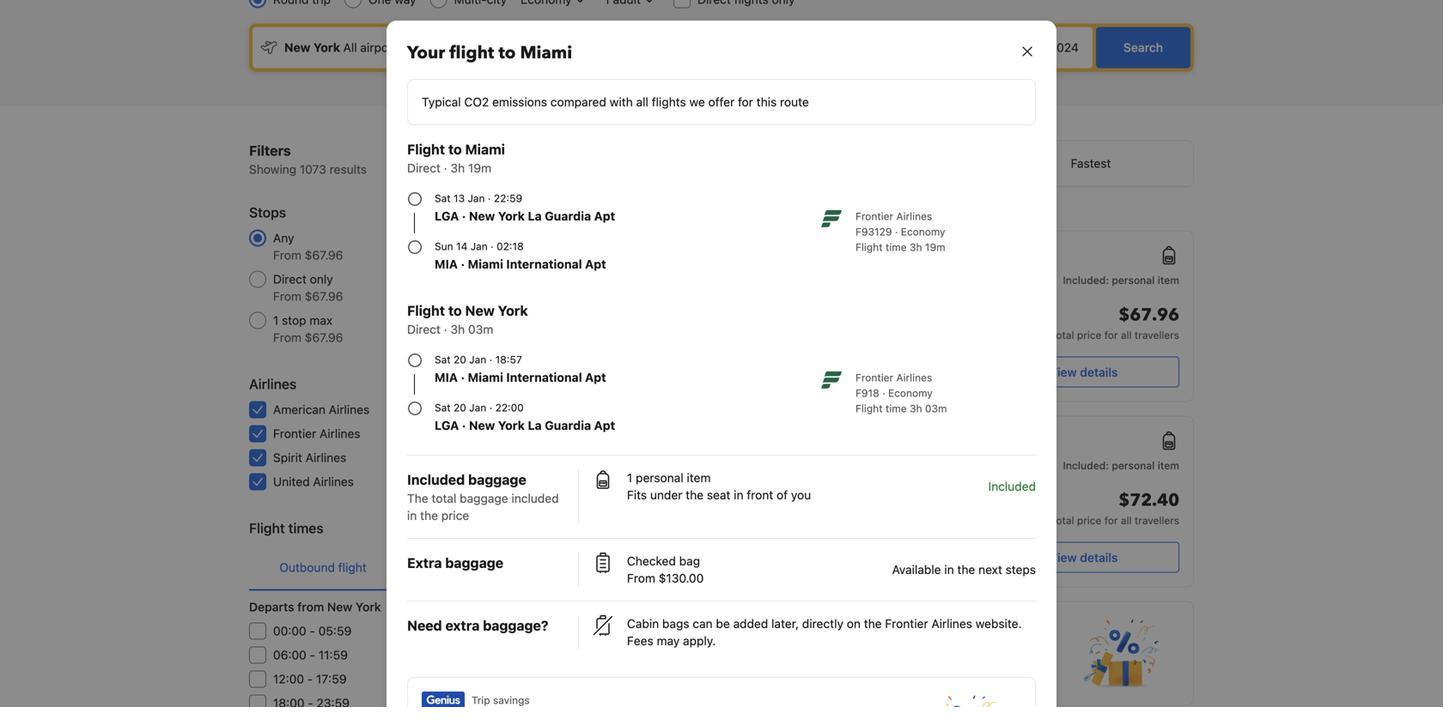 Task type: locate. For each thing, give the bounding box(es) containing it.
13 down flight to miami direct · 3h 19m
[[454, 192, 465, 204]]

2 vertical spatial all
[[1121, 515, 1132, 527]]

0 horizontal spatial 13
[[454, 192, 465, 204]]

frontier airlines image for flight to miami
[[821, 209, 842, 229]]

1 horizontal spatial spirit airlines
[[594, 560, 658, 572]]

travellers for $67.96
[[1135, 330, 1180, 342]]

sat 13 jan · 22:59 lga · new york la guardia apt
[[435, 192, 615, 223]]

view details button down "$72.40 total price for all travellers"
[[988, 543, 1180, 574]]

jan inside lga . 13 jan
[[692, 453, 709, 465]]

flight for return
[[477, 561, 505, 575]]

time inside frontier airlines f918 · economy flight time 3h 03m
[[886, 403, 907, 415]]

- for 06:00
[[310, 649, 315, 663]]

1 vertical spatial savings
[[493, 695, 530, 707]]

genius down website.
[[987, 659, 1026, 673]]

international inside sat 20 jan · 18:57 mia · miami international apt
[[506, 371, 582, 385]]

1 personal item fits under the seat in front of you
[[627, 471, 811, 503]]

14 down frontier airlines f918 · economy flight time 3h 03m
[[928, 453, 940, 465]]

only inside unlock genius members-only deals once you've booked your flights, enjoy a 10% discount at participating genius properties worldwide.
[[762, 639, 790, 656]]

0 vertical spatial 14
[[456, 241, 468, 253]]

spirit airlines
[[273, 451, 346, 465], [594, 560, 658, 572]]

economy inside frontier airlines f93129 · economy flight time 3h 19m
[[901, 226, 946, 238]]

personal up $72.40
[[1112, 460, 1155, 472]]

details for $72.40
[[1080, 551, 1118, 565]]

prices may change if there are additional baggage fees
[[579, 203, 846, 215]]

genius image
[[594, 616, 637, 634], [594, 616, 637, 634], [1083, 620, 1159, 689], [422, 693, 465, 708], [422, 693, 465, 708], [925, 696, 1001, 708]]

airlines left $130.00
[[622, 560, 658, 572]]

total for $67.96
[[1051, 330, 1074, 342]]

details for $67.96
[[1080, 366, 1118, 380]]

0 vertical spatial genius
[[643, 639, 689, 656]]

frontier
[[856, 211, 894, 223], [856, 372, 894, 384], [594, 374, 632, 386], [273, 427, 316, 441], [594, 482, 632, 494], [885, 617, 928, 632]]

in
[[734, 488, 744, 503], [407, 509, 417, 523], [945, 563, 954, 577]]

1 vertical spatial time
[[886, 403, 907, 415]]

1 horizontal spatial 02:18
[[921, 247, 960, 264]]

the right on
[[864, 617, 882, 632]]

in inside 1 personal item fits under the seat in front of you
[[734, 488, 744, 503]]

ewr
[[895, 531, 918, 543]]

2 vertical spatial to
[[448, 303, 462, 319]]

for
[[738, 95, 753, 109], [1105, 330, 1118, 342], [1105, 515, 1118, 527]]

jan left 22:59
[[468, 192, 485, 204]]

1 vertical spatial travellers
[[1135, 515, 1180, 527]]

lga up under
[[649, 453, 669, 465]]

1 sat from the top
[[435, 192, 451, 204]]

york down 22:59
[[498, 209, 525, 223]]

22:59
[[494, 192, 523, 204]]

with
[[610, 95, 633, 109]]

flight right outbound
[[338, 561, 367, 575]]

price for $72.40
[[1077, 515, 1102, 527]]

from inside 1 stop max from $67.96
[[273, 331, 302, 345]]

. right ewr
[[921, 528, 924, 540]]

jan inside "sat 13 jan · 22:59 lga · new york la guardia apt"
[[468, 192, 485, 204]]

flight for flight to new york direct · 3h 03m
[[407, 303, 445, 319]]

genius down the bags
[[643, 639, 689, 656]]

. inside ewr . 20 jan
[[921, 528, 924, 540]]

1 vertical spatial included: personal item
[[1063, 460, 1180, 472]]

0 vertical spatial may
[[612, 203, 632, 215]]

departs from new york
[[249, 601, 381, 615]]

2 sat from the top
[[435, 354, 451, 366]]

miami inside sat 20 jan · 18:57 mia · miami international apt
[[468, 371, 503, 385]]

la inside sat 20 jan · 22:00 lga · new york la guardia apt
[[528, 419, 542, 433]]

economy for flight to new york
[[888, 388, 933, 400]]

included inside the included baggage the total baggage included in the price
[[407, 472, 465, 488]]

0 horizontal spatial in
[[407, 509, 417, 523]]

20 down 'flight to new york direct · 3h 03m' on the left top
[[454, 354, 466, 366]]

view details button for $67.96
[[988, 357, 1180, 388]]

2 vertical spatial -
[[307, 673, 313, 687]]

2 total from the top
[[1051, 515, 1074, 527]]

348
[[522, 673, 545, 687]]

1 vertical spatial 19m
[[925, 241, 946, 253]]

times
[[288, 521, 324, 537]]

total
[[432, 492, 457, 506]]

fastest
[[1071, 156, 1111, 171]]

14
[[456, 241, 468, 253], [928, 453, 940, 465]]

0 horizontal spatial 02:18
[[497, 241, 524, 253]]

all inside $67.96 total price for all travellers
[[1121, 330, 1132, 342]]

0 vertical spatial included: personal item
[[1063, 275, 1180, 287]]

1 vertical spatial to
[[448, 141, 462, 158]]

. for lga . 13 jan
[[672, 450, 675, 462]]

13 inside lga . 13 jan
[[678, 453, 689, 465]]

0 horizontal spatial trip
[[472, 695, 490, 707]]

flight inside your flight to miami dialog
[[450, 41, 494, 65]]

lga up total
[[435, 419, 459, 433]]

2 la from the top
[[528, 419, 542, 433]]

jan left 22:00
[[469, 402, 487, 414]]

0 horizontal spatial included
[[407, 472, 465, 488]]

lga . 13 jan
[[649, 450, 709, 465]]

· right sun
[[491, 241, 494, 253]]

item inside 1 personal item fits under the seat in front of you
[[687, 471, 711, 485]]

1 horizontal spatial 19m
[[925, 241, 946, 253]]

your flight to miami dialog
[[366, 0, 1077, 708]]

mia down frontier airlines f918 · economy flight time 3h 03m
[[901, 453, 919, 465]]

20 inside ewr . 20 jan
[[927, 531, 940, 543]]

american
[[273, 403, 326, 417]]

price inside the included baggage the total baggage included in the price
[[441, 509, 469, 523]]

to for miami
[[448, 141, 462, 158]]

1 horizontal spatial savings
[[665, 619, 702, 631]]

1 vertical spatial view details
[[1050, 551, 1118, 565]]

1 total from the top
[[1051, 330, 1074, 342]]

item up $72.40
[[1158, 460, 1180, 472]]

included: personal item up $67.96 total price for all travellers
[[1063, 275, 1180, 287]]

1 travellers from the top
[[1135, 330, 1180, 342]]

baggage right total
[[460, 492, 508, 506]]

1 horizontal spatial trip savings
[[644, 619, 702, 631]]

frontier airlines image
[[821, 209, 842, 229], [821, 370, 842, 391]]

- right 00:00
[[310, 625, 315, 639]]

included:
[[1063, 275, 1109, 287], [1063, 460, 1109, 472]]

$67.96 inside 1 stop max from $67.96
[[305, 331, 343, 345]]

2 travellers from the top
[[1135, 515, 1180, 527]]

1 guardia from the top
[[545, 209, 591, 223]]

20 right ewr
[[927, 531, 940, 543]]

1 vertical spatial 1
[[627, 471, 633, 485]]

la
[[528, 209, 542, 223], [528, 419, 542, 433]]

spirit up united on the bottom left
[[273, 451, 302, 465]]

1 vertical spatial -
[[310, 649, 315, 663]]

to inside 'flight to new york direct · 3h 03m'
[[448, 303, 462, 319]]

you've
[[626, 659, 663, 673]]

in right seat
[[734, 488, 744, 503]]

. inside mia . 20 jan
[[670, 528, 673, 540]]

0 vertical spatial -
[[310, 625, 315, 639]]

airlines up mia . 14 jan
[[897, 372, 932, 384]]

1 horizontal spatial 14
[[928, 453, 940, 465]]

tab list
[[249, 546, 545, 592]]

1 vertical spatial view details button
[[988, 543, 1180, 574]]

available in the next steps
[[892, 563, 1036, 577]]

stop
[[282, 314, 306, 328]]

economy inside frontier airlines f918 · economy flight time 3h 03m
[[888, 388, 933, 400]]

1 vertical spatial la
[[528, 419, 542, 433]]

0 vertical spatial frontier airlines image
[[821, 209, 842, 229]]

time up mia . 14 jan
[[886, 403, 907, 415]]

1 for 1 personal item fits under the seat in front of you
[[627, 471, 633, 485]]

flight right your
[[450, 41, 494, 65]]

view for $72.40
[[1050, 551, 1077, 565]]

trip savings down 348
[[472, 695, 530, 707]]

may right prices
[[612, 203, 632, 215]]

view details button down $67.96 total price for all travellers
[[988, 357, 1180, 388]]

only
[[310, 272, 333, 287], [762, 639, 790, 656]]

flight inside flight to miami direct · 3h 19m
[[407, 141, 445, 158]]

19m
[[468, 161, 492, 175], [925, 241, 946, 253]]

view for $67.96
[[1050, 366, 1077, 380]]

2 included: personal item from the top
[[1063, 460, 1180, 472]]

1 included: personal item from the top
[[1063, 275, 1180, 287]]

0 vertical spatial 1073
[[300, 162, 326, 177]]

2 vertical spatial 1073
[[518, 314, 545, 328]]

03m up mia . 14 jan
[[925, 403, 947, 415]]

flight down the typical
[[407, 141, 445, 158]]

2 vertical spatial in
[[945, 563, 954, 577]]

new down 22:59
[[469, 209, 495, 223]]

total inside "$72.40 total price for all travellers"
[[1051, 515, 1074, 527]]

airlines right american on the bottom left of the page
[[329, 403, 370, 417]]

1 vertical spatial 1073
[[518, 231, 545, 245]]

0 vertical spatial view details
[[1050, 366, 1118, 380]]

2 view details button from the top
[[988, 543, 1180, 574]]

- for 00:00
[[310, 625, 315, 639]]

1 horizontal spatial in
[[734, 488, 744, 503]]

details down $67.96 total price for all travellers
[[1080, 366, 1118, 380]]

0 vertical spatial economy
[[901, 226, 946, 238]]

only down later,
[[762, 639, 790, 656]]

flight left times
[[249, 521, 285, 537]]

economy right f93129
[[901, 226, 946, 238]]

0 horizontal spatial trip savings
[[472, 695, 530, 707]]

miami inside flight to miami direct · 3h 19m
[[465, 141, 505, 158]]

for inside $67.96 total price for all travellers
[[1105, 330, 1118, 342]]

1 view from the top
[[1050, 366, 1077, 380]]

1 time from the top
[[886, 241, 907, 253]]

0 vertical spatial view
[[1050, 366, 1077, 380]]

new left 32
[[469, 419, 495, 433]]

total
[[1051, 330, 1074, 342], [1051, 515, 1074, 527]]

20
[[454, 354, 466, 366], [454, 402, 466, 414], [676, 531, 689, 543], [927, 531, 940, 543]]

flight right return
[[477, 561, 505, 575]]

jan right sun
[[471, 241, 488, 253]]

1 vertical spatial frontier airlines image
[[821, 370, 842, 391]]

1 vertical spatial view
[[1050, 551, 1077, 565]]

york right the from
[[356, 601, 381, 615]]

1 vertical spatial sat
[[435, 354, 451, 366]]

members-
[[693, 639, 762, 656]]

0 horizontal spatial 1
[[273, 314, 279, 328]]

flight
[[407, 141, 445, 158], [856, 241, 883, 253], [407, 303, 445, 319], [856, 403, 883, 415], [249, 521, 285, 537]]

item for $67.96
[[1158, 275, 1180, 287]]

all for $67.96
[[1121, 330, 1132, 342]]

international down "sat 13 jan · 22:59 lga · new york la guardia apt" on the top left
[[506, 257, 582, 272]]

1 vertical spatial in
[[407, 509, 417, 523]]

- left '11:59'
[[310, 649, 315, 663]]

co2
[[464, 95, 489, 109]]

0 vertical spatial included:
[[1063, 275, 1109, 287]]

0 vertical spatial la
[[528, 209, 542, 223]]

frontier airlines image left f93129
[[821, 209, 842, 229]]

departs
[[249, 601, 294, 615]]

14 inside the sun 14 jan · 02:18 mia · miami international apt
[[456, 241, 468, 253]]

included: up $67.96 total price for all travellers
[[1063, 275, 1109, 287]]

mia down sun
[[435, 257, 458, 272]]

1 vertical spatial spirit
[[594, 560, 619, 572]]

frontier airlines for spirit airlines
[[273, 427, 360, 441]]

· down sun
[[444, 323, 447, 337]]

included: up "$72.40 total price for all travellers"
[[1063, 460, 1109, 472]]

. for mia . 14 jan
[[922, 450, 925, 462]]

airlines right united on the bottom left
[[313, 475, 354, 489]]

0 horizontal spatial 03m
[[468, 323, 493, 337]]

03m
[[468, 323, 493, 337], [925, 403, 947, 415]]

2 frontier airlines image from the top
[[821, 370, 842, 391]]

the down the
[[420, 509, 438, 523]]

1 included: from the top
[[1063, 275, 1109, 287]]

fastest button
[[989, 141, 1193, 186]]

1 vertical spatial total
[[1051, 515, 1074, 527]]

discount
[[849, 659, 897, 673]]

0 vertical spatial international
[[506, 257, 582, 272]]

booked
[[666, 659, 707, 673]]

from inside any from $67.96
[[273, 248, 302, 262]]

0 vertical spatial sat
[[435, 192, 451, 204]]

filters
[[249, 143, 291, 159]]

sat inside sat 20 jan · 18:57 mia · miami international apt
[[435, 354, 451, 366]]

view details button for $72.40
[[988, 543, 1180, 574]]

apt left change
[[594, 209, 615, 223]]

savings inside your flight to miami dialog
[[493, 695, 530, 707]]

lga inside lga . 13 jan
[[649, 453, 669, 465]]

2 view details from the top
[[1050, 551, 1118, 565]]

2 vertical spatial sat
[[435, 402, 451, 414]]

· inside 'flight to new york direct · 3h 03m'
[[444, 323, 447, 337]]

next
[[979, 563, 1003, 577]]

0 vertical spatial 13
[[454, 192, 465, 204]]

0 vertical spatial 19m
[[468, 161, 492, 175]]

included: personal item up "$72.40 total price for all travellers"
[[1063, 460, 1180, 472]]

frontier airlines for unlock genius members-only deals
[[594, 482, 670, 494]]

1 horizontal spatial 13
[[678, 453, 689, 465]]

lga for sat 13 jan · 22:59 lga · new york la guardia apt
[[435, 209, 459, 223]]

0 horizontal spatial may
[[612, 203, 632, 215]]

· down flight to miami direct · 3h 19m
[[462, 209, 466, 223]]

for for $72.40
[[1105, 515, 1118, 527]]

baggage up included
[[468, 472, 527, 488]]

guardia inside "sat 13 jan · 22:59 lga · new york la guardia apt"
[[545, 209, 591, 223]]

20 up the bag
[[676, 531, 689, 543]]

02:18
[[497, 241, 524, 253], [921, 247, 960, 264]]

1 horizontal spatial trip
[[644, 619, 662, 631]]

mia down 'flight to new york direct · 3h 03m' on the left top
[[435, 371, 458, 385]]

later,
[[772, 617, 799, 632]]

2 guardia from the top
[[545, 419, 591, 433]]

la down 588
[[528, 419, 542, 433]]

view details button
[[988, 357, 1180, 388], [988, 543, 1180, 574]]

2 view from the top
[[1050, 551, 1077, 565]]

· left 32
[[462, 419, 466, 433]]

1 horizontal spatial 03m
[[925, 403, 947, 415]]

19m inside frontier airlines f93129 · economy flight time 3h 19m
[[925, 241, 946, 253]]

any
[[273, 231, 294, 245]]

. for mia . 20 jan
[[670, 528, 673, 540]]

be
[[716, 617, 730, 632]]

the inside the included baggage the total baggage included in the price
[[420, 509, 438, 523]]

jan up the bag
[[692, 531, 709, 543]]

18:57
[[495, 354, 522, 366]]

1 stop max from $67.96
[[273, 314, 343, 345]]

sat left 22:00
[[435, 402, 451, 414]]

1 horizontal spatial genius
[[987, 659, 1026, 673]]

flight
[[450, 41, 494, 65], [338, 561, 367, 575], [477, 561, 505, 575]]

1 inside 1 personal item fits under the seat in front of you
[[627, 471, 633, 485]]

time down f93129
[[886, 241, 907, 253]]

for inside "$72.40 total price for all travellers"
[[1105, 515, 1118, 527]]

trip down the need extra baggage?
[[472, 695, 490, 707]]

1 vertical spatial trip
[[472, 695, 490, 707]]

0 vertical spatial travellers
[[1135, 330, 1180, 342]]

details
[[1080, 366, 1118, 380], [1080, 551, 1118, 565]]

00:00
[[273, 625, 306, 639]]

apt inside "sat 13 jan · 22:59 lga · new york la guardia apt"
[[594, 209, 615, 223]]

2 vertical spatial frontier airlines
[[594, 482, 670, 494]]

0 vertical spatial lga
[[435, 209, 459, 223]]

jan up "available in the next steps"
[[942, 531, 960, 543]]

savings down 348
[[493, 695, 530, 707]]

route
[[780, 95, 809, 109]]

to down sun
[[448, 303, 462, 319]]

guardia up the sun 14 jan · 02:18 mia · miami international apt
[[545, 209, 591, 223]]

1073 inside "filters showing 1073 results"
[[300, 162, 326, 177]]

from up 'stop'
[[273, 290, 302, 304]]

to
[[499, 41, 516, 65], [448, 141, 462, 158], [448, 303, 462, 319]]

new
[[469, 209, 495, 223], [465, 303, 495, 319], [469, 419, 495, 433], [327, 601, 353, 615]]

. inside lga . 13 jan
[[672, 450, 675, 462]]

steps
[[1006, 563, 1036, 577]]

miami down co2
[[465, 141, 505, 158]]

1 vertical spatial all
[[1121, 330, 1132, 342]]

1 vertical spatial 03m
[[925, 403, 947, 415]]

airlines right 'fees' at the right top of the page
[[897, 211, 932, 223]]

miami up 'flight to new york direct · 3h 03m' on the left top
[[468, 257, 503, 272]]

included: personal item for $72.40
[[1063, 460, 1180, 472]]

any from $67.96
[[273, 231, 343, 262]]

1 horizontal spatial may
[[657, 635, 680, 649]]

mia inside sat 20 jan · 18:57 mia · miami international apt
[[435, 371, 458, 385]]

1 vertical spatial spirit airlines
[[594, 560, 658, 572]]

sat for new
[[435, 354, 451, 366]]

20 inside sat 20 jan · 22:00 lga · new york la guardia apt
[[454, 402, 466, 414]]

0 vertical spatial in
[[734, 488, 744, 503]]

2 international from the top
[[506, 371, 582, 385]]

. down frontier airlines f918 · economy flight time 3h 03m
[[922, 450, 925, 462]]

0 vertical spatial total
[[1051, 330, 1074, 342]]

14 right sun
[[456, 241, 468, 253]]

sat inside "sat 13 jan · 22:59 lga · new york la guardia apt"
[[435, 192, 451, 204]]

outbound
[[279, 561, 335, 575]]

2 vertical spatial lga
[[649, 453, 669, 465]]

0 vertical spatial view details button
[[988, 357, 1180, 388]]

0 vertical spatial spirit
[[273, 451, 302, 465]]

international for sat 20 jan · 18:57 mia · miami international apt
[[506, 371, 582, 385]]

extra baggage
[[407, 555, 504, 572]]

new inside sat 20 jan · 22:00 lga · new york la guardia apt
[[469, 419, 495, 433]]

apt up sat 20 jan · 22:00 lga · new york la guardia apt
[[585, 371, 606, 385]]

in right available
[[945, 563, 954, 577]]

20 left 22:00
[[454, 402, 466, 414]]

sat 20 jan · 22:00 lga · new york la guardia apt
[[435, 402, 615, 433]]

to up emissions
[[499, 41, 516, 65]]

0 vertical spatial only
[[310, 272, 333, 287]]

13 up under
[[678, 453, 689, 465]]

trip inside your flight to miami dialog
[[472, 695, 490, 707]]

spirit airlines left $130.00
[[594, 560, 658, 572]]

1 la from the top
[[528, 209, 542, 223]]

to inside flight to miami direct · 3h 19m
[[448, 141, 462, 158]]

extra
[[446, 618, 480, 635]]

$130.00
[[659, 572, 704, 586]]

included for included
[[989, 480, 1036, 494]]

direct
[[407, 161, 441, 175], [273, 272, 307, 287], [407, 323, 441, 337], [790, 456, 819, 468], [787, 534, 817, 546]]

sun 14 jan · 02:18 mia · miami international apt
[[435, 241, 606, 272]]

flight inside 'flight to new york direct · 3h 03m'
[[407, 303, 445, 319]]

new inside 'flight to new york direct · 3h 03m'
[[465, 303, 495, 319]]

on
[[847, 617, 861, 632]]

price inside $67.96 total price for all travellers
[[1077, 330, 1102, 342]]

price inside "$72.40 total price for all travellers"
[[1077, 515, 1102, 527]]

0 vertical spatial 1
[[273, 314, 279, 328]]

flight inside frontier airlines f918 · economy flight time 3h 03m
[[856, 403, 883, 415]]

1 vertical spatial may
[[657, 635, 680, 649]]

1073
[[300, 162, 326, 177], [518, 231, 545, 245], [518, 314, 545, 328]]

view right steps on the right of page
[[1050, 551, 1077, 565]]

all inside "$72.40 total price for all travellers"
[[1121, 515, 1132, 527]]

1
[[273, 314, 279, 328], [627, 471, 633, 485]]

bags
[[662, 617, 690, 632]]

$67.96 inside direct only from $67.96
[[305, 290, 343, 304]]

if
[[674, 203, 680, 215]]

spirit
[[273, 451, 302, 465], [594, 560, 619, 572]]

all
[[636, 95, 649, 109], [1121, 330, 1132, 342], [1121, 515, 1132, 527]]

included baggage the total baggage included in the price
[[407, 472, 559, 523]]

in down the
[[407, 509, 417, 523]]

from down 'stop'
[[273, 331, 302, 345]]

0 vertical spatial all
[[636, 95, 649, 109]]

1 vertical spatial only
[[762, 639, 790, 656]]

· inside flight to miami direct · 3h 19m
[[444, 161, 447, 175]]

1 horizontal spatial 1
[[627, 471, 633, 485]]

. for ewr . 20 jan
[[921, 528, 924, 540]]

1 vertical spatial 14
[[928, 453, 940, 465]]

travellers inside "$72.40 total price for all travellers"
[[1135, 515, 1180, 527]]

sat down flight to miami direct · 3h 19m
[[435, 192, 451, 204]]

airlines up participating
[[932, 617, 973, 632]]

international
[[506, 257, 582, 272], [506, 371, 582, 385]]

1 vertical spatial included:
[[1063, 460, 1109, 472]]

1 up fits
[[627, 471, 633, 485]]

direct down sun
[[407, 323, 441, 337]]

you
[[791, 488, 811, 503]]

0 vertical spatial 03m
[[468, 323, 493, 337]]

1 vertical spatial lga
[[435, 419, 459, 433]]

view details down "$72.40 total price for all travellers"
[[1050, 551, 1118, 565]]

price
[[1077, 330, 1102, 342], [441, 509, 469, 523], [1077, 515, 1102, 527]]

lga inside "sat 13 jan · 22:59 lga · new york la guardia apt"
[[435, 209, 459, 223]]

0 vertical spatial details
[[1080, 366, 1118, 380]]

lga for sat 20 jan · 22:00 lga · new york la guardia apt
[[435, 419, 459, 433]]

personal up $67.96 total price for all travellers
[[1112, 275, 1155, 287]]

new inside "sat 13 jan · 22:59 lga · new york la guardia apt"
[[469, 209, 495, 223]]

1 vertical spatial 13
[[678, 453, 689, 465]]

1 view details button from the top
[[988, 357, 1180, 388]]

2 horizontal spatial in
[[945, 563, 954, 577]]

frontier airlines f93129 · economy flight time 3h 19m
[[856, 211, 946, 253]]

the
[[407, 492, 428, 506]]

1 vertical spatial for
[[1105, 330, 1118, 342]]

guardia
[[545, 209, 591, 223], [545, 419, 591, 433]]

offer
[[708, 95, 735, 109]]

airlines
[[897, 211, 932, 223], [897, 372, 932, 384], [635, 374, 670, 386], [249, 376, 297, 393], [329, 403, 370, 417], [320, 427, 360, 441], [306, 451, 346, 465], [313, 475, 354, 489], [635, 482, 670, 494], [622, 560, 658, 572], [932, 617, 973, 632]]

sat
[[435, 192, 451, 204], [435, 354, 451, 366], [435, 402, 451, 414]]

total inside $67.96 total price for all travellers
[[1051, 330, 1074, 342]]

. up under
[[672, 450, 675, 462]]

1 international from the top
[[506, 257, 582, 272]]

trip savings
[[644, 619, 702, 631], [472, 695, 530, 707]]

lga inside sat 20 jan · 22:00 lga · new york la guardia apt
[[435, 419, 459, 433]]

direct inside 'flight to new york direct · 3h 03m'
[[407, 323, 441, 337]]

1 vertical spatial genius
[[987, 659, 1026, 673]]

1 horizontal spatial only
[[762, 639, 790, 656]]

from down any at top left
[[273, 248, 302, 262]]

flight inside outbound flight button
[[338, 561, 367, 575]]

time
[[886, 241, 907, 253], [886, 403, 907, 415]]

3 sat from the top
[[435, 402, 451, 414]]

0 vertical spatial guardia
[[545, 209, 591, 223]]

1 inside 1 stop max from $67.96
[[273, 314, 279, 328]]

0 vertical spatial for
[[738, 95, 753, 109]]

flight inside return flight button
[[477, 561, 505, 575]]

apt right 32
[[594, 419, 615, 433]]

the
[[686, 488, 704, 503], [420, 509, 438, 523], [958, 563, 976, 577], [864, 617, 882, 632]]

2 included: from the top
[[1063, 460, 1109, 472]]

1 details from the top
[[1080, 366, 1118, 380]]

0 vertical spatial savings
[[665, 619, 702, 631]]

travellers for $72.40
[[1135, 515, 1180, 527]]

1 frontier airlines image from the top
[[821, 209, 842, 229]]

0 horizontal spatial only
[[310, 272, 333, 287]]

2 time from the top
[[886, 403, 907, 415]]

2 vertical spatial for
[[1105, 515, 1118, 527]]

2 details from the top
[[1080, 551, 1118, 565]]

$67.96 inside any from $67.96
[[305, 248, 343, 262]]

13 inside "sat 13 jan · 22:59 lga · new york la guardia apt"
[[454, 192, 465, 204]]

results
[[330, 162, 367, 177]]

1 view details from the top
[[1050, 366, 1118, 380]]



Task type: describe. For each thing, give the bounding box(es) containing it.
united airlines
[[273, 475, 354, 489]]

front
[[747, 488, 774, 503]]

are
[[711, 203, 726, 215]]

airlines inside frontier airlines f93129 · economy flight time 3h 19m
[[897, 211, 932, 223]]

0 vertical spatial spirit airlines
[[273, 451, 346, 465]]

sat for miami
[[435, 192, 451, 204]]

mia inside mia . 14 jan
[[901, 453, 919, 465]]

price for $67.96
[[1077, 330, 1102, 342]]

apt inside sat 20 jan · 22:00 lga · new york la guardia apt
[[594, 419, 615, 433]]

all inside your flight to miami dialog
[[636, 95, 649, 109]]

enjoy
[[779, 659, 809, 673]]

stops
[[249, 204, 286, 221]]

baggage right extra
[[445, 555, 504, 572]]

flight to miami direct · 3h 19m
[[407, 141, 505, 175]]

jan inside the sun 14 jan · 02:18 mia · miami international apt
[[471, 241, 488, 253]]

airlines up united airlines
[[306, 451, 346, 465]]

for inside your flight to miami dialog
[[738, 95, 753, 109]]

12:00 - 17:59
[[273, 673, 347, 687]]

la for sat 20 jan · 22:00 lga · new york la guardia apt
[[528, 419, 542, 433]]

deals
[[794, 639, 829, 656]]

0 vertical spatial trip savings
[[644, 619, 702, 631]]

airlines inside frontier airlines f918 · economy flight time 3h 03m
[[897, 372, 932, 384]]

1073 for any from $67.96
[[518, 231, 545, 245]]

3h inside 'flight to new york direct · 3h 03m'
[[451, 323, 465, 337]]

22:00
[[495, 402, 524, 414]]

direct up you at the bottom right of the page
[[790, 456, 819, 468]]

american airlines
[[273, 403, 370, 417]]

jan inside sat 20 jan · 22:00 lga · new york la guardia apt
[[469, 402, 487, 414]]

only inside direct only from $67.96
[[310, 272, 333, 287]]

la for sat 13 jan · 22:59 lga · new york la guardia apt
[[528, 209, 542, 223]]

available
[[892, 563, 941, 577]]

new up 05:59 on the bottom left
[[327, 601, 353, 615]]

$67.96 total price for all travellers
[[1051, 304, 1180, 342]]

outbound flight
[[279, 561, 367, 575]]

0 horizontal spatial spirit
[[273, 451, 302, 465]]

direct inside direct only from $67.96
[[273, 272, 307, 287]]

typical
[[422, 95, 461, 109]]

trip savings inside your flight to miami dialog
[[472, 695, 530, 707]]

unlock genius members-only deals once you've booked your flights, enjoy a 10% discount at participating genius properties worldwide.
[[594, 639, 1026, 690]]

flights,
[[738, 659, 776, 673]]

personal inside 1 personal item fits under the seat in front of you
[[636, 471, 684, 485]]

guardia for sat 13 jan · 22:59 lga · new york la guardia apt
[[545, 209, 591, 223]]

direct inside flight to miami direct · 3h 19m
[[407, 161, 441, 175]]

time for flight to new york
[[886, 403, 907, 415]]

a
[[812, 659, 819, 673]]

from inside checked bag from $130.00
[[627, 572, 656, 586]]

the inside 1 personal item fits under the seat in front of you
[[686, 488, 704, 503]]

fits
[[627, 488, 647, 503]]

airlines up lga . 13 jan
[[635, 374, 670, 386]]

filters showing 1073 results
[[249, 143, 367, 177]]

bag
[[679, 555, 700, 569]]

flight for flight times
[[249, 521, 285, 537]]

fees
[[627, 635, 654, 649]]

flight for your
[[450, 41, 494, 65]]

airlines inside cabin bags can be added later, directly on the frontier airlines website. fees may apply.
[[932, 617, 973, 632]]

jan inside mia . 20 jan
[[692, 531, 709, 543]]

for for $67.96
[[1105, 330, 1118, 342]]

f93129
[[856, 226, 892, 238]]

10%
[[822, 659, 846, 673]]

frontier airlines image for flight to new york
[[821, 370, 842, 391]]

worldwide.
[[654, 676, 714, 690]]

3h inside frontier airlines f918 · economy flight time 3h 03m
[[910, 403, 922, 415]]

airlines down american airlines
[[320, 427, 360, 441]]

flight for outbound
[[338, 561, 367, 575]]

tab list containing outbound flight
[[249, 546, 545, 592]]

1073 for 1 stop max from $67.96
[[518, 314, 545, 328]]

typical co2 emissions compared with all flights we offer for this route
[[422, 95, 809, 109]]

included
[[512, 492, 559, 506]]

directly
[[802, 617, 844, 632]]

total for $72.40
[[1051, 515, 1074, 527]]

personal for $72.40
[[1112, 460, 1155, 472]]

20 inside mia . 20 jan
[[676, 531, 689, 543]]

direct only from $67.96
[[273, 272, 343, 304]]

under
[[650, 488, 683, 503]]

prices
[[579, 203, 609, 215]]

in inside the included baggage the total baggage included in the price
[[407, 509, 417, 523]]

properties
[[594, 676, 651, 690]]

17:59
[[316, 673, 347, 687]]

york inside sat 20 jan · 22:00 lga · new york la guardia apt
[[498, 419, 525, 433]]

checked bag from $130.00
[[627, 555, 704, 586]]

· inside frontier airlines f93129 · economy flight time 3h 19m
[[895, 226, 898, 238]]

· down 'flight to new york direct · 3h 03m' on the left top
[[461, 371, 465, 385]]

from inside direct only from $67.96
[[273, 290, 302, 304]]

included: personal item for $67.96
[[1063, 275, 1180, 287]]

cabin
[[627, 617, 659, 632]]

· up 'flight to new york direct · 3h 03m' on the left top
[[461, 257, 465, 272]]

personal for $67.96
[[1112, 275, 1155, 287]]

york inside "sat 13 jan · 22:59 lga · new york la guardia apt"
[[498, 209, 525, 223]]

sat inside sat 20 jan · 22:00 lga · new york la guardia apt
[[435, 402, 451, 414]]

international for sun 14 jan · 02:18 mia · miami international apt
[[506, 257, 582, 272]]

jan inside sat 20 jan · 18:57 mia · miami international apt
[[469, 354, 487, 366]]

change
[[635, 203, 671, 215]]

jan inside mia . 14 jan
[[942, 453, 960, 465]]

mia inside mia . 20 jan
[[649, 531, 667, 543]]

york inside 'flight to new york direct · 3h 03m'
[[498, 303, 528, 319]]

search button
[[1096, 27, 1191, 68]]

airlines down lga . 13 jan
[[635, 482, 670, 494]]

400
[[522, 475, 545, 489]]

included: for $67.96
[[1063, 275, 1109, 287]]

checked
[[627, 555, 676, 569]]

jan inside ewr . 20 jan
[[942, 531, 960, 543]]

view details for $67.96
[[1050, 366, 1118, 380]]

frontier airlines f918 · economy flight time 3h 03m
[[856, 372, 947, 415]]

frontier inside frontier airlines f918 · economy flight time 3h 03m
[[856, 372, 894, 384]]

outbound flight button
[[249, 546, 397, 591]]

flight times
[[249, 521, 324, 537]]

03m inside frontier airlines f918 · economy flight time 3h 03m
[[925, 403, 947, 415]]

participating
[[914, 659, 984, 673]]

1 for 1 stop max from $67.96
[[273, 314, 279, 328]]

14 inside mia . 14 jan
[[928, 453, 940, 465]]

compared
[[551, 95, 607, 109]]

flights
[[652, 95, 686, 109]]

frontier inside cabin bags can be added later, directly on the frontier airlines website. fees may apply.
[[885, 617, 928, 632]]

0 vertical spatial frontier airlines
[[594, 374, 670, 386]]

economy for flight to miami
[[901, 226, 946, 238]]

flight to new york direct · 3h 03m
[[407, 303, 528, 337]]

unlock
[[594, 639, 640, 656]]

max
[[310, 314, 333, 328]]

· inside frontier airlines f918 · economy flight time 3h 03m
[[883, 388, 886, 400]]

miami inside the sun 14 jan · 02:18 mia · miami international apt
[[468, 257, 503, 272]]

seat
[[707, 488, 731, 503]]

$67.96 inside $67.96 total price for all travellers
[[1119, 304, 1180, 327]]

this
[[757, 95, 777, 109]]

00:00 - 05:59
[[273, 625, 352, 639]]

website.
[[976, 617, 1022, 632]]

we
[[690, 95, 705, 109]]

· left 22:59
[[488, 192, 491, 204]]

3h inside frontier airlines f93129 · economy flight time 3h 19m
[[910, 241, 922, 253]]

included for included baggage the total baggage included in the price
[[407, 472, 465, 488]]

to for new
[[448, 303, 462, 319]]

0 vertical spatial trip
[[644, 619, 662, 631]]

the inside cabin bags can be added later, directly on the frontier airlines website. fees may apply.
[[864, 617, 882, 632]]

view details for $72.40
[[1050, 551, 1118, 565]]

guardia for sat 20 jan · 22:00 lga · new york la guardia apt
[[545, 419, 591, 433]]

flight inside frontier airlines f93129 · economy flight time 3h 19m
[[856, 241, 883, 253]]

time for flight to miami
[[886, 241, 907, 253]]

apt inside sat 20 jan · 18:57 mia · miami international apt
[[585, 371, 606, 385]]

20 inside sat 20 jan · 18:57 mia · miami international apt
[[454, 354, 466, 366]]

added
[[733, 617, 768, 632]]

- for 12:00
[[307, 673, 313, 687]]

all for $72.40
[[1121, 515, 1132, 527]]

06:00
[[273, 649, 307, 663]]

additional baggage fees link
[[729, 203, 846, 215]]

1 horizontal spatial spirit
[[594, 560, 619, 572]]

· left 22:00
[[489, 402, 492, 414]]

apt inside the sun 14 jan · 02:18 mia · miami international apt
[[585, 257, 606, 272]]

fees
[[825, 203, 846, 215]]

$72.40
[[1119, 489, 1180, 513]]

miami up emissions
[[520, 41, 572, 65]]

can
[[693, 617, 713, 632]]

03m inside 'flight to new york direct · 3h 03m'
[[468, 323, 493, 337]]

the left next
[[958, 563, 976, 577]]

included: for $72.40
[[1063, 460, 1109, 472]]

frontier inside frontier airlines f93129 · economy flight time 3h 19m
[[856, 211, 894, 223]]

flight for flight to miami direct · 3h 19m
[[407, 141, 445, 158]]

02:18 inside the sun 14 jan · 02:18 mia · miami international apt
[[497, 241, 524, 253]]

your
[[711, 659, 735, 673]]

mia inside the sun 14 jan · 02:18 mia · miami international apt
[[435, 257, 458, 272]]

$72.40 total price for all travellers
[[1051, 489, 1180, 527]]

extra
[[407, 555, 442, 572]]

apply.
[[683, 635, 716, 649]]

once
[[594, 659, 623, 673]]

direct down you at the bottom right of the page
[[787, 534, 817, 546]]

mia . 14 jan
[[901, 450, 960, 465]]

cabin bags can be added later, directly on the frontier airlines website. fees may apply.
[[627, 617, 1022, 649]]

19m inside flight to miami direct · 3h 19m
[[468, 161, 492, 175]]

at
[[900, 659, 911, 673]]

0 horizontal spatial genius
[[643, 639, 689, 656]]

3h inside flight to miami direct · 3h 19m
[[451, 161, 465, 175]]

airlines up american on the bottom left of the page
[[249, 376, 297, 393]]

0 vertical spatial to
[[499, 41, 516, 65]]

32
[[530, 427, 545, 441]]

· left 18:57
[[489, 354, 492, 366]]

sat 20 jan · 18:57 mia · miami international apt
[[435, 354, 606, 385]]

additional
[[729, 203, 777, 215]]

baggage left 'fees' at the right top of the page
[[780, 203, 822, 215]]

your
[[407, 41, 445, 65]]

showing
[[249, 162, 297, 177]]

may inside cabin bags can be added later, directly on the frontier airlines website. fees may apply.
[[657, 635, 680, 649]]

205
[[523, 451, 545, 465]]

item for $72.40
[[1158, 460, 1180, 472]]

return flight
[[437, 561, 505, 575]]



Task type: vqa. For each thing, say whether or not it's contained in the screenshot.
top in
yes



